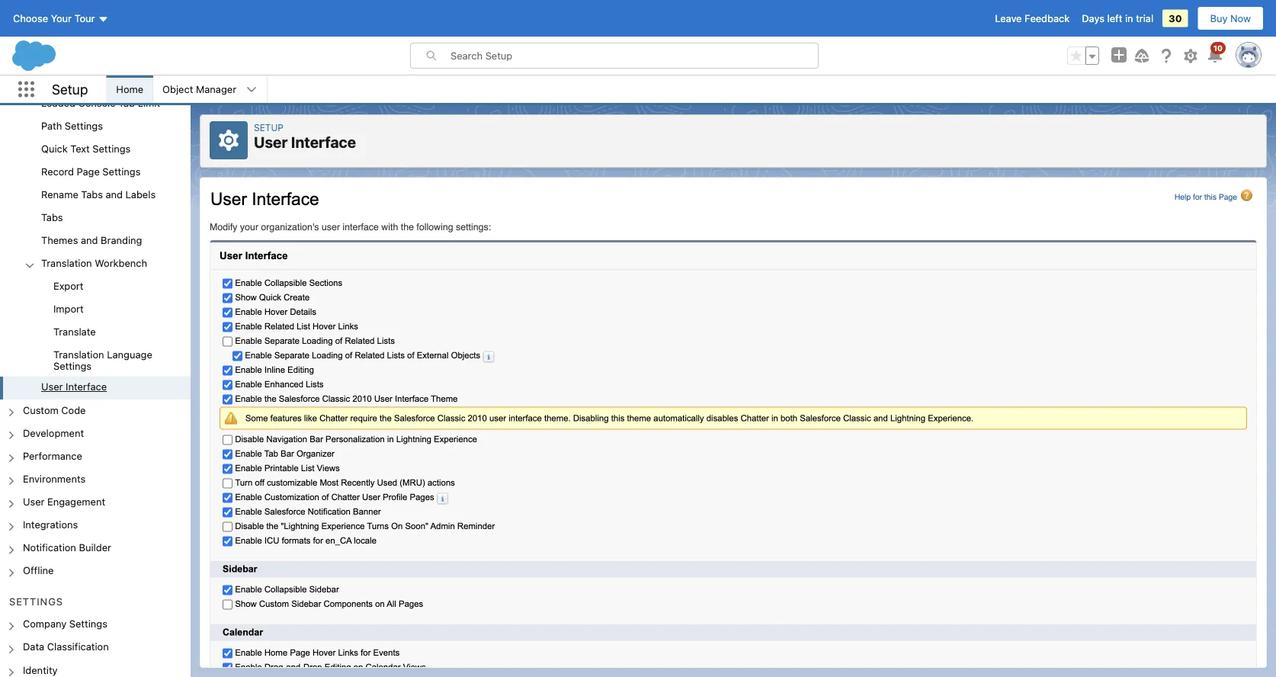 Task type: locate. For each thing, give the bounding box(es) containing it.
1 vertical spatial and
[[81, 234, 98, 246]]

setup
[[52, 81, 88, 97], [254, 122, 284, 133]]

translate link
[[53, 326, 96, 340]]

1 vertical spatial tabs
[[41, 211, 63, 223]]

loaded console tab limit link
[[41, 97, 160, 111]]

translation
[[41, 257, 92, 269], [53, 349, 104, 361]]

code
[[61, 404, 86, 415]]

settings up classification
[[69, 618, 107, 630]]

performance
[[23, 450, 82, 461]]

user inside user engagement link
[[23, 496, 45, 507]]

custom code link
[[23, 404, 86, 418]]

settings up user interface
[[53, 361, 92, 372]]

days
[[1082, 13, 1105, 24]]

classification
[[47, 641, 109, 653]]

custom code
[[23, 404, 86, 415]]

offline link
[[23, 565, 54, 578]]

1 horizontal spatial tabs
[[81, 188, 103, 200]]

0 vertical spatial and
[[106, 188, 123, 200]]

and
[[106, 188, 123, 200], [81, 234, 98, 246]]

0 vertical spatial translation
[[41, 257, 92, 269]]

0 horizontal spatial and
[[81, 234, 98, 246]]

1 horizontal spatial setup
[[254, 122, 284, 133]]

record page settings link
[[41, 166, 141, 179]]

group containing loaded console tab limit
[[0, 0, 191, 399]]

engagement
[[47, 496, 105, 507]]

translation for translation workbench
[[41, 257, 92, 269]]

tabs down record page settings link
[[81, 188, 103, 200]]

settings
[[65, 120, 103, 131], [93, 143, 131, 154], [102, 166, 141, 177], [53, 361, 92, 372], [9, 596, 63, 607], [69, 618, 107, 630]]

10
[[1214, 43, 1223, 52]]

settings up record page settings
[[93, 143, 131, 154]]

identity link
[[23, 664, 58, 677]]

tour
[[74, 13, 95, 24]]

quick
[[41, 143, 68, 154]]

choose your tour
[[13, 13, 95, 24]]

user inside user interface link
[[41, 381, 63, 393]]

rename
[[41, 188, 78, 200]]

data classification
[[23, 641, 109, 653]]

trial
[[1137, 13, 1154, 24]]

quick text settings
[[41, 143, 131, 154]]

record page settings
[[41, 166, 141, 177]]

settings up company
[[9, 596, 63, 607]]

page
[[77, 166, 100, 177]]

user interface
[[41, 381, 107, 393]]

text
[[70, 143, 90, 154]]

translation up export
[[41, 257, 92, 269]]

1 horizontal spatial and
[[106, 188, 123, 200]]

choose your tour button
[[12, 6, 109, 31]]

buy
[[1211, 13, 1228, 24]]

user engagement
[[23, 496, 105, 507]]

user down setup link
[[254, 133, 288, 151]]

your
[[51, 13, 72, 24]]

identity
[[23, 664, 58, 676]]

and left labels
[[106, 188, 123, 200]]

setup inside setup user interface
[[254, 122, 284, 133]]

user up integrations
[[23, 496, 45, 507]]

object manager
[[163, 84, 237, 95]]

Search Setup text field
[[451, 43, 818, 68]]

1 vertical spatial setup
[[254, 122, 284, 133]]

path settings link
[[41, 120, 103, 133]]

notification builder
[[23, 542, 111, 553]]

setup for setup
[[52, 81, 88, 97]]

0 horizontal spatial interface
[[66, 381, 107, 393]]

company settings
[[23, 618, 107, 630]]

0 horizontal spatial setup
[[52, 81, 88, 97]]

environments
[[23, 473, 86, 484]]

environments link
[[23, 473, 86, 487]]

rename tabs and labels link
[[41, 188, 156, 202]]

0 vertical spatial user
[[254, 133, 288, 151]]

import link
[[53, 303, 84, 317]]

0 vertical spatial tabs
[[81, 188, 103, 200]]

loaded
[[41, 97, 75, 108]]

user engagement link
[[23, 496, 105, 510]]

interface inside setup user interface
[[291, 133, 356, 151]]

tabs
[[81, 188, 103, 200], [41, 211, 63, 223]]

object
[[163, 84, 193, 95]]

interface inside user interface link
[[66, 381, 107, 393]]

rename tabs and labels
[[41, 188, 156, 200]]

1 vertical spatial interface
[[66, 381, 107, 393]]

group
[[0, 0, 191, 399], [1068, 47, 1100, 65], [0, 276, 191, 377]]

interface
[[291, 133, 356, 151], [66, 381, 107, 393]]

0 horizontal spatial tabs
[[41, 211, 63, 223]]

1 vertical spatial translation
[[53, 349, 104, 361]]

development
[[23, 427, 84, 438]]

loaded console tab limit
[[41, 97, 160, 108]]

translation down translate "link"
[[53, 349, 104, 361]]

0 vertical spatial interface
[[291, 133, 356, 151]]

performance link
[[23, 450, 82, 464]]

path settings
[[41, 120, 103, 131]]

setup link
[[254, 122, 284, 133]]

object manager link
[[153, 76, 246, 103]]

1 vertical spatial user
[[41, 381, 63, 393]]

tabs up "themes"
[[41, 211, 63, 223]]

translation inside translation language settings
[[53, 349, 104, 361]]

choose
[[13, 13, 48, 24]]

settings up labels
[[102, 166, 141, 177]]

user interface link
[[41, 381, 107, 395]]

user up custom code
[[41, 381, 63, 393]]

1 horizontal spatial interface
[[291, 133, 356, 151]]

0 vertical spatial setup
[[52, 81, 88, 97]]

translation workbench tree item
[[0, 253, 191, 377]]

home
[[116, 84, 143, 95]]

custom
[[23, 404, 59, 415]]

path
[[41, 120, 62, 131]]

integrations
[[23, 519, 78, 530]]

themes
[[41, 234, 78, 246]]

translate
[[53, 326, 96, 338]]

themes and branding
[[41, 234, 142, 246]]

and up translation workbench
[[81, 234, 98, 246]]

setup for setup user interface
[[254, 122, 284, 133]]

2 vertical spatial user
[[23, 496, 45, 507]]

export
[[53, 280, 84, 292]]

offline
[[23, 565, 54, 576]]



Task type: describe. For each thing, give the bounding box(es) containing it.
builder
[[79, 542, 111, 553]]

import
[[53, 303, 84, 315]]

leave feedback link
[[996, 13, 1070, 24]]

user for interface
[[41, 381, 63, 393]]

translation language settings
[[53, 349, 152, 372]]

user for engagement
[[23, 496, 45, 507]]

themes and branding link
[[41, 234, 142, 248]]

manager
[[196, 84, 237, 95]]

translation workbench link
[[41, 257, 147, 271]]

data
[[23, 641, 44, 653]]

buy now
[[1211, 13, 1252, 24]]

notification builder link
[[23, 542, 111, 555]]

data classification link
[[23, 641, 109, 655]]

buy now button
[[1198, 6, 1265, 31]]

company settings link
[[23, 618, 107, 632]]

now
[[1231, 13, 1252, 24]]

tabs link
[[41, 211, 63, 225]]

days left in trial
[[1082, 13, 1154, 24]]

notification
[[23, 542, 76, 553]]

settings inside translation language settings
[[53, 361, 92, 372]]

feedback
[[1025, 13, 1070, 24]]

language
[[107, 349, 152, 361]]

record
[[41, 166, 74, 177]]

development link
[[23, 427, 84, 441]]

10 button
[[1207, 42, 1226, 65]]

integrations link
[[23, 519, 78, 533]]

and inside rename tabs and labels link
[[106, 188, 123, 200]]

branding
[[101, 234, 142, 246]]

setup user interface
[[254, 122, 356, 151]]

console
[[78, 97, 116, 108]]

leave
[[996, 13, 1022, 24]]

limit
[[138, 97, 160, 108]]

translation workbench
[[41, 257, 147, 269]]

settings up quick text settings
[[65, 120, 103, 131]]

quick text settings link
[[41, 143, 131, 156]]

left
[[1108, 13, 1123, 24]]

translation for translation language settings
[[53, 349, 104, 361]]

user interface tree item
[[0, 377, 191, 399]]

group containing export
[[0, 276, 191, 377]]

leave feedback
[[996, 13, 1070, 24]]

labels
[[126, 188, 156, 200]]

user inside setup user interface
[[254, 133, 288, 151]]

and inside themes and branding link
[[81, 234, 98, 246]]

in
[[1126, 13, 1134, 24]]

translation language settings link
[[53, 349, 191, 372]]

30
[[1169, 13, 1183, 24]]

export link
[[53, 280, 84, 294]]

workbench
[[95, 257, 147, 269]]

company
[[23, 618, 67, 630]]

tab
[[118, 97, 135, 108]]

home link
[[107, 76, 153, 103]]



Task type: vqa. For each thing, say whether or not it's contained in the screenshot.
Suffix text field
no



